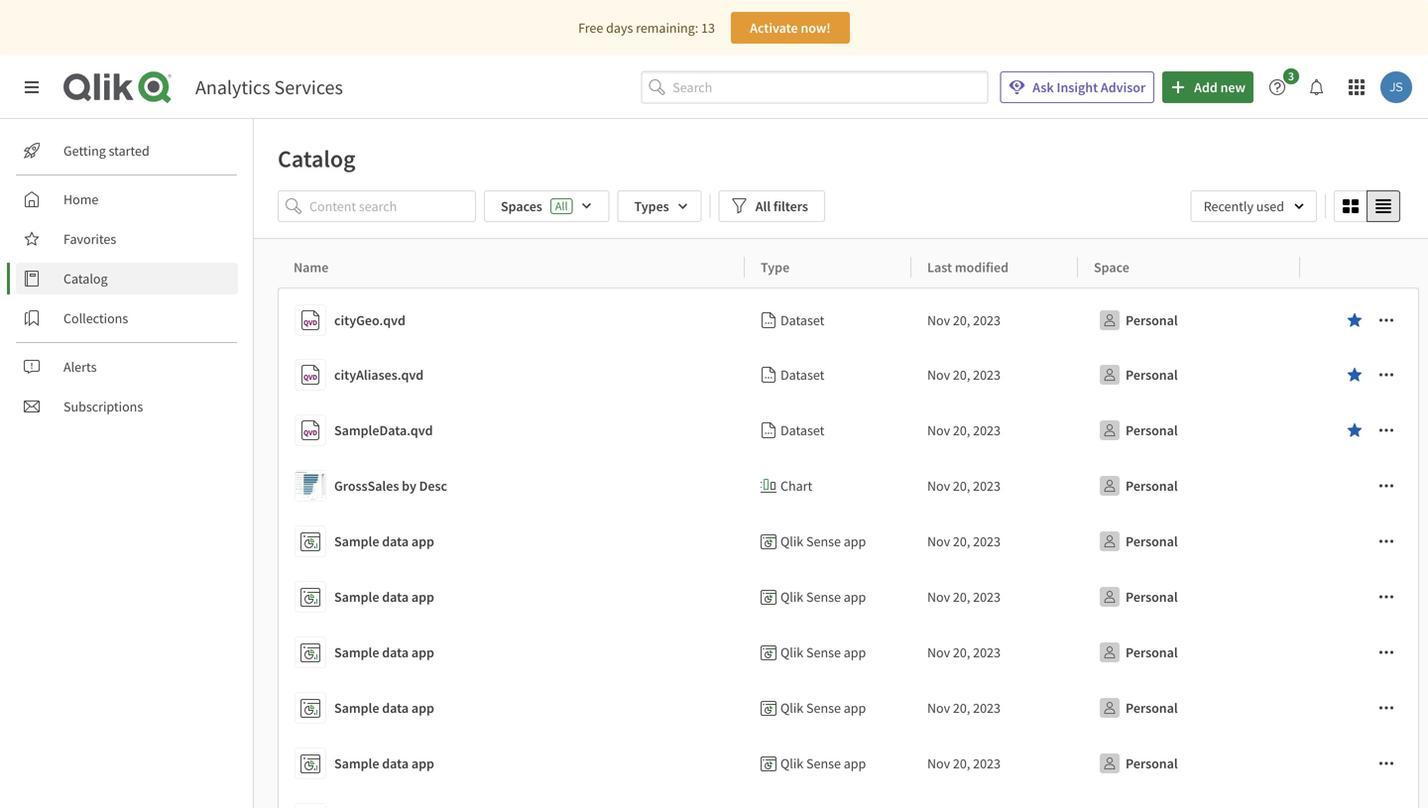 Task type: describe. For each thing, give the bounding box(es) containing it.
cell for personal cell for citygeo.qvd 'button' on the top of page
[[1301, 288, 1420, 347]]

personal for personal cell related to 4th sample data app button
[[1126, 699, 1178, 717]]

dataset cell for citygeo.qvd
[[745, 288, 912, 347]]

4 sample data app button from the top
[[295, 689, 737, 728]]

personal for fifth sample data app button from the bottom of the page personal cell
[[1126, 533, 1178, 551]]

add new button
[[1163, 71, 1254, 103]]

2 more actions image from the top
[[1379, 367, 1395, 383]]

personal button for fifth sample data app button from the bottom of the page personal cell
[[1094, 526, 1182, 558]]

home link
[[16, 184, 238, 215]]

1 20, from the top
[[953, 312, 971, 329]]

Recently used field
[[1191, 190, 1318, 222]]

cell for sampledata.qvd button personal cell
[[1301, 403, 1420, 458]]

1 nov 20, 2023 from the top
[[928, 312, 1001, 329]]

chart image inside grosssales by desc button
[[296, 471, 325, 501]]

modified
[[955, 258, 1009, 276]]

4 nov from the top
[[928, 477, 951, 495]]

sense for qlik sense app cell related to 4th sample data app button from the bottom of the page
[[807, 588, 841, 606]]

nov 20, 2023 cell for qlik sense app cell corresponding to 3rd sample data app button from the bottom
[[912, 625, 1078, 681]]

qlik sense app cell for fifth sample data app button from the bottom of the page
[[745, 514, 912, 569]]

last modified
[[928, 258, 1009, 276]]

personal button for personal cell for citygeo.qvd 'button' on the top of page
[[1094, 305, 1182, 336]]

ask insight advisor button
[[1000, 71, 1155, 103]]

7 20, from the top
[[953, 644, 971, 662]]

alerts
[[63, 358, 97, 376]]

4 nov 20, 2023 from the top
[[928, 477, 1001, 495]]

personal cell for sampledata.qvd button
[[1078, 403, 1301, 458]]

analytics services
[[195, 75, 343, 100]]

more actions image for fifth sample data app button from the bottom of the page personal cell
[[1379, 534, 1395, 550]]

cell for personal cell related to 4th sample data app button
[[1301, 681, 1420, 736]]

more actions image for first sample data app button from the bottom of the page personal cell
[[1379, 756, 1395, 772]]

dataset for citygeo.qvd
[[781, 312, 825, 329]]

sample for 3rd sample data app button from the bottom
[[334, 644, 379, 662]]

8 nov 20, 2023 from the top
[[928, 699, 1001, 717]]

sense for qlik sense app cell for fifth sample data app button from the bottom of the page
[[807, 533, 841, 551]]

2 sample data app button from the top
[[295, 577, 737, 617]]

more actions image for personal cell related to grosssales by desc button
[[1379, 478, 1395, 494]]

cell for fifth sample data app button from the bottom of the page personal cell
[[1301, 514, 1420, 569]]

personal cell for grosssales by desc button
[[1078, 458, 1301, 514]]

3 button
[[1262, 68, 1306, 103]]

data for 4th sample data app button
[[382, 699, 409, 717]]

types button
[[618, 190, 702, 222]]

all for all
[[555, 198, 568, 214]]

by
[[402, 477, 417, 495]]

qlik sense app for qlik sense app cell for fifth sample data app button from the bottom of the page
[[781, 533, 866, 551]]

Content search text field
[[310, 190, 476, 222]]

qlik sense app for qlik sense app cell corresponding to 4th sample data app button
[[781, 699, 866, 717]]

6 nov from the top
[[928, 588, 951, 606]]

home
[[63, 190, 98, 208]]

1 2023 from the top
[[973, 312, 1001, 329]]

1 sample data app button from the top
[[295, 522, 737, 562]]

9 nov 20, 2023 from the top
[[928, 755, 1001, 773]]

filters region
[[254, 187, 1429, 238]]

cell for personal cell corresponding to 3rd sample data app button from the bottom
[[1301, 625, 1420, 681]]

analytics services element
[[195, 75, 343, 100]]

all filters
[[756, 197, 808, 215]]

sample for 4th sample data app button
[[334, 699, 379, 717]]

citygeo.qvd button
[[295, 301, 737, 340]]

insight
[[1057, 78, 1098, 96]]

qlik sense app cell for first sample data app button from the bottom of the page
[[745, 736, 912, 792]]

personal for personal cell for cityaliases.qvd button at the top
[[1126, 366, 1178, 384]]

2 nov from the top
[[928, 366, 951, 384]]

more actions image for personal cell related to 4th sample data app button
[[1379, 700, 1395, 716]]

john smith image
[[1381, 71, 1413, 103]]

desc
[[419, 477, 447, 495]]

5 20, from the top
[[953, 533, 971, 551]]

9 nov from the top
[[928, 755, 951, 773]]

cell for first sample data app button from the bottom of the page personal cell
[[1301, 736, 1420, 792]]

personal button for first sample data app button from the bottom of the page personal cell
[[1094, 748, 1182, 780]]

5 2023 from the top
[[973, 533, 1001, 551]]

close sidebar menu image
[[24, 79, 40, 95]]

sample data app for fifth sample data app button from the bottom of the page
[[334, 533, 434, 551]]

favorites
[[63, 230, 116, 248]]

1 more actions image from the top
[[1379, 313, 1395, 328]]

2 20, from the top
[[953, 366, 971, 384]]

nov 20, 2023 cell for qlik sense app cell for fifth sample data app button from the bottom of the page
[[912, 514, 1078, 569]]

0 vertical spatial catalog
[[278, 144, 356, 174]]

7 2023 from the top
[[973, 644, 1001, 662]]

dataset for sampledata.qvd
[[781, 422, 825, 440]]

switch view group
[[1334, 190, 1401, 222]]

sampledata.qvd
[[334, 422, 433, 440]]

personal for first sample data app button from the bottom of the page personal cell
[[1126, 755, 1178, 773]]

nov 20, 2023 button for personal cell related to 4th sample data app button from the bottom of the page
[[928, 581, 1001, 613]]

sample data app for 4th sample data app button
[[334, 699, 434, 717]]

nov 20, 2023 button for personal cell related to 4th sample data app button
[[928, 692, 1001, 724]]

qlik sense app cell for 3rd sample data app button from the bottom
[[745, 625, 912, 681]]

activate now! link
[[731, 12, 850, 44]]

chart cell
[[745, 458, 912, 514]]

dataset for cityaliases.qvd
[[781, 366, 825, 384]]

name
[[294, 258, 329, 276]]

2 2023 from the top
[[973, 366, 1001, 384]]

remove from favorites image for citygeo.qvd
[[1347, 313, 1363, 328]]

sense for qlik sense app cell corresponding to 4th sample data app button
[[807, 699, 841, 717]]

qlik for first sample data app button from the bottom of the page
[[781, 755, 804, 773]]

3 20, from the top
[[953, 422, 971, 440]]

collections link
[[16, 303, 238, 334]]

free
[[578, 19, 604, 37]]

collections
[[63, 310, 128, 327]]

recently
[[1204, 197, 1254, 215]]

3 sample data app button from the top
[[295, 633, 737, 673]]

personal button for personal cell corresponding to 3rd sample data app button from the bottom
[[1094, 637, 1182, 669]]

free days remaining: 13
[[578, 19, 715, 37]]

last
[[928, 258, 952, 276]]

cell for personal cell related to 4th sample data app button from the bottom of the page
[[1301, 569, 1420, 625]]

started
[[109, 142, 150, 160]]

qlik for 4th sample data app button from the bottom of the page
[[781, 588, 804, 606]]

personal button for sampledata.qvd button personal cell
[[1094, 415, 1182, 446]]

add new
[[1195, 78, 1246, 96]]

9 20, from the top
[[953, 755, 971, 773]]

data for fifth sample data app button from the bottom of the page
[[382, 533, 409, 551]]

Search text field
[[673, 71, 988, 103]]

used
[[1257, 197, 1285, 215]]

cell for personal cell related to grosssales by desc button
[[1301, 458, 1420, 514]]

nov 20, 2023 cell for qlik sense app cell corresponding to 4th sample data app button
[[912, 681, 1078, 736]]

data for 3rd sample data app button from the bottom
[[382, 644, 409, 662]]

nov 20, 2023 button for first sample data app button from the bottom of the page personal cell
[[928, 748, 1001, 780]]

5 nov from the top
[[928, 533, 951, 551]]

personal cell for fifth sample data app button from the bottom of the page
[[1078, 514, 1301, 569]]

getting
[[63, 142, 106, 160]]

7 nov from the top
[[928, 644, 951, 662]]

qlik sense app for qlik sense app cell corresponding to 3rd sample data app button from the bottom
[[781, 644, 866, 662]]



Task type: locate. For each thing, give the bounding box(es) containing it.
8 personal cell from the top
[[1078, 681, 1301, 736]]

3 sense from the top
[[807, 644, 841, 662]]

nov 20, 2023 button
[[928, 526, 1001, 558], [928, 581, 1001, 613], [928, 637, 1001, 669], [928, 692, 1001, 724], [928, 748, 1001, 780]]

types
[[634, 197, 669, 215]]

all right spaces
[[555, 198, 568, 214]]

2 personal cell from the top
[[1078, 347, 1301, 403]]

sense for qlik sense app cell corresponding to 3rd sample data app button from the bottom
[[807, 644, 841, 662]]

activate now!
[[750, 19, 831, 37]]

sample for 4th sample data app button from the bottom of the page
[[334, 588, 379, 606]]

all left filters
[[756, 197, 771, 215]]

personal cell for 4th sample data app button
[[1078, 681, 1301, 736]]

8 nov from the top
[[928, 699, 951, 717]]

5 nov 20, 2023 cell from the top
[[912, 514, 1078, 569]]

cityaliases.qvd button
[[295, 355, 737, 395]]

qlik
[[781, 533, 804, 551], [781, 588, 804, 606], [781, 644, 804, 662], [781, 699, 804, 717], [781, 755, 804, 773]]

0 vertical spatial remove from favorites image
[[1347, 313, 1363, 328]]

3 2023 from the top
[[973, 422, 1001, 440]]

1 sample from the top
[[334, 533, 379, 551]]

grosssales
[[334, 477, 399, 495]]

4 personal button from the top
[[1094, 470, 1182, 502]]

13
[[701, 19, 715, 37]]

2023
[[973, 312, 1001, 329], [973, 366, 1001, 384], [973, 422, 1001, 440], [973, 477, 1001, 495], [973, 533, 1001, 551], [973, 588, 1001, 606], [973, 644, 1001, 662], [973, 699, 1001, 717], [973, 755, 1001, 773]]

app
[[412, 533, 434, 551], [844, 533, 866, 551], [412, 588, 434, 606], [844, 588, 866, 606], [412, 644, 434, 662], [844, 644, 866, 662], [412, 699, 434, 717], [844, 699, 866, 717], [412, 755, 434, 773], [844, 755, 866, 773]]

6 personal cell from the top
[[1078, 569, 1301, 625]]

favorites link
[[16, 223, 238, 255]]

1 personal button from the top
[[1094, 305, 1182, 336]]

2 vertical spatial dataset
[[781, 422, 825, 440]]

personal for personal cell related to 4th sample data app button from the bottom of the page
[[1126, 588, 1178, 606]]

1 sample data app from the top
[[334, 533, 434, 551]]

1 horizontal spatial catalog
[[278, 144, 356, 174]]

5 qlik sense app cell from the top
[[745, 736, 912, 792]]

3 personal cell from the top
[[1078, 403, 1301, 458]]

dataset cell
[[745, 288, 912, 347], [745, 347, 912, 403], [745, 403, 912, 458]]

1 vertical spatial dataset
[[781, 366, 825, 384]]

8 20, from the top
[[953, 699, 971, 717]]

personal cell
[[1078, 288, 1301, 347], [1078, 347, 1301, 403], [1078, 403, 1301, 458], [1078, 458, 1301, 514], [1078, 514, 1301, 569], [1078, 569, 1301, 625], [1078, 625, 1301, 681], [1078, 681, 1301, 736], [1078, 736, 1301, 792]]

4 personal from the top
[[1126, 477, 1178, 495]]

2 dataset cell from the top
[[745, 347, 912, 403]]

personal cell for 4th sample data app button from the bottom of the page
[[1078, 569, 1301, 625]]

6 personal button from the top
[[1094, 581, 1182, 613]]

remaining:
[[636, 19, 699, 37]]

1 remove from favorites image from the top
[[1347, 313, 1363, 328]]

2 nov 20, 2023 from the top
[[928, 366, 1001, 384]]

3 nov from the top
[[928, 422, 951, 440]]

sense for qlik sense app cell associated with first sample data app button from the bottom of the page
[[807, 755, 841, 773]]

nov 20, 2023 cell for the dataset cell related to citygeo.qvd
[[912, 288, 1078, 347]]

3 dataset from the top
[[781, 422, 825, 440]]

5 personal cell from the top
[[1078, 514, 1301, 569]]

personal cell for cityaliases.qvd button at the top
[[1078, 347, 1301, 403]]

days
[[606, 19, 633, 37]]

5 sample data app button from the top
[[295, 744, 737, 784]]

personal for personal cell for citygeo.qvd 'button' on the top of page
[[1126, 312, 1178, 329]]

sample for fifth sample data app button from the bottom of the page
[[334, 533, 379, 551]]

2 qlik from the top
[[781, 588, 804, 606]]

services
[[274, 75, 343, 100]]

3 data from the top
[[382, 644, 409, 662]]

2 qlik sense app cell from the top
[[745, 569, 912, 625]]

2 nov 20, 2023 cell from the top
[[912, 347, 1078, 403]]

catalog down the favorites
[[63, 270, 108, 288]]

5 nov 20, 2023 button from the top
[[928, 748, 1001, 780]]

2 remove from favorites image from the top
[[1347, 367, 1363, 383]]

dataset cell for sampledata.qvd
[[745, 403, 912, 458]]

qlik for 4th sample data app button
[[781, 699, 804, 717]]

personal button for personal cell related to grosssales by desc button
[[1094, 470, 1182, 502]]

all inside dropdown button
[[756, 197, 771, 215]]

ask
[[1033, 78, 1054, 96]]

qlik sense app cell for 4th sample data app button from the bottom of the page
[[745, 569, 912, 625]]

activate
[[750, 19, 798, 37]]

now!
[[801, 19, 831, 37]]

nov 20, 2023 cell for chart cell
[[912, 458, 1078, 514]]

personal button for personal cell for cityaliases.qvd button at the top
[[1094, 359, 1182, 391]]

qlik sense app
[[781, 533, 866, 551], [781, 588, 866, 606], [781, 644, 866, 662], [781, 699, 866, 717], [781, 755, 866, 773]]

sample data app for first sample data app button from the bottom of the page
[[334, 755, 434, 773]]

2 more actions image from the top
[[1379, 478, 1395, 494]]

type
[[761, 258, 790, 276]]

2 nov 20, 2023 button from the top
[[928, 581, 1001, 613]]

more actions image
[[1379, 313, 1395, 328], [1379, 367, 1395, 383], [1379, 534, 1395, 550], [1379, 645, 1395, 661], [1379, 756, 1395, 772]]

space
[[1094, 258, 1130, 276]]

3 sample data app from the top
[[334, 644, 434, 662]]

3 more actions image from the top
[[1379, 589, 1395, 605]]

sense
[[807, 533, 841, 551], [807, 588, 841, 606], [807, 644, 841, 662], [807, 699, 841, 717], [807, 755, 841, 773]]

4 nov 20, 2023 button from the top
[[928, 692, 1001, 724]]

0 vertical spatial dataset
[[781, 312, 825, 329]]

navigation pane element
[[0, 127, 253, 431]]

subscriptions
[[63, 398, 143, 416]]

qlik sense app cell for 4th sample data app button
[[745, 681, 912, 736]]

4 data from the top
[[382, 699, 409, 717]]

citygeo.qvd
[[334, 312, 406, 329]]

analytics
[[195, 75, 270, 100]]

all for all filters
[[756, 197, 771, 215]]

20,
[[953, 312, 971, 329], [953, 366, 971, 384], [953, 422, 971, 440], [953, 477, 971, 495], [953, 533, 971, 551], [953, 588, 971, 606], [953, 644, 971, 662], [953, 699, 971, 717], [953, 755, 971, 773]]

3
[[1289, 68, 1295, 84]]

personal button for personal cell related to 4th sample data app button from the bottom of the page
[[1094, 581, 1182, 613]]

nov 20, 2023 button for fifth sample data app button from the bottom of the page personal cell
[[928, 526, 1001, 558]]

0 vertical spatial chart image
[[296, 471, 325, 501]]

5 data from the top
[[382, 755, 409, 773]]

nov 20, 2023 cell for the dataset cell for sampledata.qvd
[[912, 403, 1078, 458]]

chart
[[781, 477, 813, 495]]

4 sample data app from the top
[[334, 699, 434, 717]]

qlik for fifth sample data app button from the bottom of the page
[[781, 533, 804, 551]]

1 chart image from the top
[[296, 471, 325, 501]]

nov 20, 2023 button for personal cell corresponding to 3rd sample data app button from the bottom
[[928, 637, 1001, 669]]

3 qlik sense app cell from the top
[[745, 625, 912, 681]]

5 sample from the top
[[334, 755, 379, 773]]

grosssales by desc button
[[295, 466, 737, 506]]

6 20, from the top
[[953, 588, 971, 606]]

qlik for 3rd sample data app button from the bottom
[[781, 644, 804, 662]]

2 dataset from the top
[[781, 366, 825, 384]]

more actions image
[[1379, 423, 1395, 439], [1379, 478, 1395, 494], [1379, 589, 1395, 605], [1379, 700, 1395, 716]]

3 nov 20, 2023 from the top
[[928, 422, 1001, 440]]

sample data app button
[[295, 522, 737, 562], [295, 577, 737, 617], [295, 633, 737, 673], [295, 689, 737, 728], [295, 744, 737, 784]]

0 horizontal spatial all
[[555, 198, 568, 214]]

9 personal from the top
[[1126, 755, 1178, 773]]

1 vertical spatial remove from favorites image
[[1347, 367, 1363, 383]]

personal
[[1126, 312, 1178, 329], [1126, 366, 1178, 384], [1126, 422, 1178, 440], [1126, 477, 1178, 495], [1126, 533, 1178, 551], [1126, 588, 1178, 606], [1126, 644, 1178, 662], [1126, 699, 1178, 717], [1126, 755, 1178, 773]]

personal cell for 3rd sample data app button from the bottom
[[1078, 625, 1301, 681]]

getting started link
[[16, 135, 238, 167]]

personal for personal cell corresponding to 3rd sample data app button from the bottom
[[1126, 644, 1178, 662]]

dataset cell for cityaliases.qvd
[[745, 347, 912, 403]]

1 more actions image from the top
[[1379, 423, 1395, 439]]

sample data app
[[334, 533, 434, 551], [334, 588, 434, 606], [334, 644, 434, 662], [334, 699, 434, 717], [334, 755, 434, 773]]

alerts link
[[16, 351, 238, 383]]

2 sample data app from the top
[[334, 588, 434, 606]]

4 personal cell from the top
[[1078, 458, 1301, 514]]

7 personal from the top
[[1126, 644, 1178, 662]]

2 sample from the top
[[334, 588, 379, 606]]

personal cell for first sample data app button from the bottom of the page
[[1078, 736, 1301, 792]]

1 dataset cell from the top
[[745, 288, 912, 347]]

personal cell for citygeo.qvd 'button' on the top of page
[[1078, 288, 1301, 347]]

nov 20, 2023 cell for cityaliases.qvd the dataset cell
[[912, 347, 1078, 403]]

1 horizontal spatial all
[[756, 197, 771, 215]]

personal button
[[1094, 305, 1182, 336], [1094, 359, 1182, 391], [1094, 415, 1182, 446], [1094, 470, 1182, 502], [1094, 526, 1182, 558], [1094, 581, 1182, 613], [1094, 637, 1182, 669], [1094, 692, 1182, 724], [1094, 748, 1182, 780]]

spaces
[[501, 197, 543, 215]]

4 20, from the top
[[953, 477, 971, 495]]

new
[[1221, 78, 1246, 96]]

cell for personal cell for cityaliases.qvd button at the top
[[1301, 347, 1420, 403]]

remove from favorites image
[[1347, 313, 1363, 328], [1347, 367, 1363, 383]]

1 nov 20, 2023 cell from the top
[[912, 288, 1078, 347]]

9 personal button from the top
[[1094, 748, 1182, 780]]

personal button for personal cell related to 4th sample data app button
[[1094, 692, 1182, 724]]

getting started
[[63, 142, 150, 160]]

remove from favorites image for cityaliases.qvd
[[1347, 367, 1363, 383]]

qlik sense app cell
[[745, 514, 912, 569], [745, 569, 912, 625], [745, 625, 912, 681], [745, 681, 912, 736], [745, 736, 912, 792]]

3 sample from the top
[[334, 644, 379, 662]]

1 data from the top
[[382, 533, 409, 551]]

1 nov 20, 2023 button from the top
[[928, 526, 1001, 558]]

6 2023 from the top
[[973, 588, 1001, 606]]

advisor
[[1101, 78, 1146, 96]]

grosssales by desc
[[334, 477, 447, 495]]

qlik sense app for qlik sense app cell associated with first sample data app button from the bottom of the page
[[781, 755, 866, 773]]

4 qlik sense app cell from the top
[[745, 681, 912, 736]]

more actions image for personal cell related to 4th sample data app button from the bottom of the page
[[1379, 589, 1395, 605]]

dataset
[[781, 312, 825, 329], [781, 366, 825, 384], [781, 422, 825, 440]]

3 dataset cell from the top
[[745, 403, 912, 458]]

2 chart image from the top
[[296, 805, 325, 809]]

all
[[756, 197, 771, 215], [555, 198, 568, 214]]

nov 20, 2023
[[928, 312, 1001, 329], [928, 366, 1001, 384], [928, 422, 1001, 440], [928, 477, 1001, 495], [928, 533, 1001, 551], [928, 588, 1001, 606], [928, 644, 1001, 662], [928, 699, 1001, 717], [928, 755, 1001, 773]]

subscriptions link
[[16, 391, 238, 423]]

9 2023 from the top
[[973, 755, 1001, 773]]

personal for sampledata.qvd button personal cell
[[1126, 422, 1178, 440]]

catalog down services
[[278, 144, 356, 174]]

chart image
[[296, 471, 325, 501], [296, 805, 325, 809]]

0 horizontal spatial catalog
[[63, 270, 108, 288]]

catalog link
[[16, 263, 238, 295]]

nov
[[928, 312, 951, 329], [928, 366, 951, 384], [928, 422, 951, 440], [928, 477, 951, 495], [928, 533, 951, 551], [928, 588, 951, 606], [928, 644, 951, 662], [928, 699, 951, 717], [928, 755, 951, 773]]

3 nov 20, 2023 cell from the top
[[912, 403, 1078, 458]]

1 qlik from the top
[[781, 533, 804, 551]]

catalog
[[278, 144, 356, 174], [63, 270, 108, 288]]

personal for personal cell related to grosssales by desc button
[[1126, 477, 1178, 495]]

cityaliases.qvd
[[334, 366, 424, 384]]

ask insight advisor
[[1033, 78, 1146, 96]]

remove from favorites image
[[1347, 423, 1363, 439]]

4 qlik sense app from the top
[[781, 699, 866, 717]]

sample data app for 4th sample data app button from the bottom of the page
[[334, 588, 434, 606]]

recently used
[[1204, 197, 1285, 215]]

4 2023 from the top
[[973, 477, 1001, 495]]

sample
[[334, 533, 379, 551], [334, 588, 379, 606], [334, 644, 379, 662], [334, 699, 379, 717], [334, 755, 379, 773]]

9 nov 20, 2023 cell from the top
[[912, 736, 1078, 792]]

8 2023 from the top
[[973, 699, 1001, 717]]

2 personal button from the top
[[1094, 359, 1182, 391]]

add
[[1195, 78, 1218, 96]]

searchbar element
[[641, 71, 988, 103]]

8 personal from the top
[[1126, 699, 1178, 717]]

6 nov 20, 2023 from the top
[[928, 588, 1001, 606]]

all filters button
[[719, 190, 825, 222]]

nov 20, 2023 cell
[[912, 288, 1078, 347], [912, 347, 1078, 403], [912, 403, 1078, 458], [912, 458, 1078, 514], [912, 514, 1078, 569], [912, 569, 1078, 625], [912, 625, 1078, 681], [912, 681, 1078, 736], [912, 736, 1078, 792]]

sample data app for 3rd sample data app button from the bottom
[[334, 644, 434, 662]]

5 nov 20, 2023 from the top
[[928, 533, 1001, 551]]

1 vertical spatial catalog
[[63, 270, 108, 288]]

data
[[382, 533, 409, 551], [382, 588, 409, 606], [382, 644, 409, 662], [382, 699, 409, 717], [382, 755, 409, 773]]

sampledata.qvd button
[[295, 411, 737, 450]]

7 personal cell from the top
[[1078, 625, 1301, 681]]

1 nov from the top
[[928, 312, 951, 329]]

1 vertical spatial chart image
[[296, 805, 325, 809]]

nov 20, 2023 cell for qlik sense app cell related to 4th sample data app button from the bottom of the page
[[912, 569, 1078, 625]]

4 more actions image from the top
[[1379, 645, 1395, 661]]

3 qlik from the top
[[781, 644, 804, 662]]

sample for first sample data app button from the bottom of the page
[[334, 755, 379, 773]]

4 sample from the top
[[334, 699, 379, 717]]

nov 20, 2023 cell for qlik sense app cell associated with first sample data app button from the bottom of the page
[[912, 736, 1078, 792]]

2 personal from the top
[[1126, 366, 1178, 384]]

data for 4th sample data app button from the bottom of the page
[[382, 588, 409, 606]]

catalog inside navigation pane element
[[63, 270, 108, 288]]

more actions image for personal cell corresponding to 3rd sample data app button from the bottom
[[1379, 645, 1395, 661]]

4 sense from the top
[[807, 699, 841, 717]]

3 personal from the top
[[1126, 422, 1178, 440]]

data for first sample data app button from the bottom of the page
[[382, 755, 409, 773]]

4 nov 20, 2023 cell from the top
[[912, 458, 1078, 514]]

8 nov 20, 2023 cell from the top
[[912, 681, 1078, 736]]

5 personal button from the top
[[1094, 526, 1182, 558]]

3 personal button from the top
[[1094, 415, 1182, 446]]

qlik sense app for qlik sense app cell related to 4th sample data app button from the bottom of the page
[[781, 588, 866, 606]]

3 more actions image from the top
[[1379, 534, 1395, 550]]

3 nov 20, 2023 button from the top
[[928, 637, 1001, 669]]

filters
[[774, 197, 808, 215]]

1 personal from the top
[[1126, 312, 1178, 329]]

7 nov 20, 2023 from the top
[[928, 644, 1001, 662]]

4 more actions image from the top
[[1379, 700, 1395, 716]]

cell
[[1301, 288, 1420, 347], [1301, 347, 1420, 403], [1301, 403, 1420, 458], [1301, 458, 1420, 514], [1301, 514, 1420, 569], [1301, 569, 1420, 625], [1301, 625, 1420, 681], [1301, 681, 1420, 736], [1301, 736, 1420, 792], [745, 792, 912, 809], [912, 792, 1078, 809], [1078, 792, 1301, 809], [1301, 792, 1420, 809]]



Task type: vqa. For each thing, say whether or not it's contained in the screenshot.
sense for 8th Nov 20, 2023 CELL from the top of the page
yes



